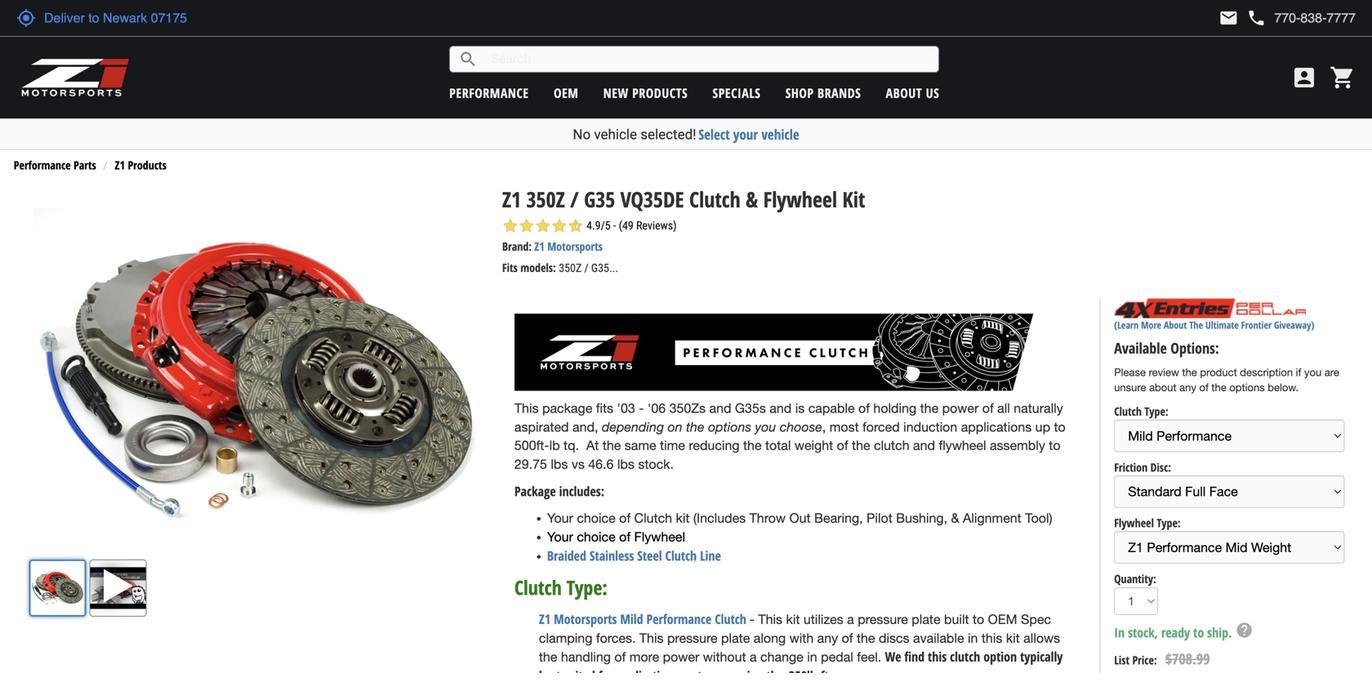 Task type: describe. For each thing, give the bounding box(es) containing it.
braided stainless steel clutch line link
[[547, 547, 721, 565]]

forced
[[863, 419, 900, 435]]

review
[[1149, 366, 1180, 379]]

,
[[823, 419, 826, 435]]

below.
[[1268, 381, 1299, 394]]

& inside your choice of clutch kit (includes throw out bearing, pilot bushing, & alignment tool) your choice of flywheel braided stainless steel clutch line
[[951, 511, 960, 526]]

performance
[[450, 84, 529, 102]]

flywheel inside z1 350z / g35 vq35de clutch & flywheel kit star star star star star_half 4.9/5 - (49 reviews) brand: z1 motorsports fits models: 350z / g35...
[[764, 185, 838, 214]]

1 horizontal spatial vehicle
[[762, 125, 800, 144]]

in stock, ready to ship. help
[[1115, 622, 1254, 641]]

any inside - this kit utilizes a pressure plate built to oem spec clamping forces. this pressure plate along with any of the discs available in this kit allows the handling of more power without a change in pedal feel.
[[818, 631, 838, 646]]

models:
[[521, 260, 556, 275]]

applications inside , most forced induction applications up to 500ft-lb tq.  at the same time reducing the total weight of the clutch and flywheel assembly to 29.75 lbs vs 46.6 lbs stock.
[[961, 419, 1032, 435]]

line
[[700, 547, 721, 565]]

z1 for 350z
[[502, 185, 521, 214]]

stock,
[[1128, 624, 1159, 641]]

same
[[625, 438, 657, 453]]

500ft-
[[515, 438, 550, 453]]

oem link
[[554, 84, 579, 102]]

are
[[1325, 366, 1340, 379]]

stainless
[[590, 547, 634, 565]]

0 horizontal spatial performance
[[14, 157, 71, 173]]

steel
[[638, 547, 662, 565]]

price:
[[1133, 652, 1158, 668]]

out
[[790, 511, 811, 526]]

available
[[1115, 338, 1167, 358]]

to inside in stock, ready to ship. help
[[1194, 624, 1205, 641]]

z1 motorsports logo image
[[20, 57, 130, 98]]

package
[[515, 482, 556, 500]]

friction
[[1115, 459, 1148, 475]]

1 vertical spatial 350z
[[559, 261, 582, 275]]

ship.
[[1208, 624, 1232, 641]]

clutch up 'steel'
[[634, 511, 672, 526]]

the
[[1190, 318, 1204, 332]]

z1 motorsports 350z g35 vq35de performance parts image
[[515, 314, 1074, 391]]

clutch left line
[[666, 547, 697, 565]]

if
[[1296, 366, 1302, 379]]

clutch inside e find this clutch option typically best suited for applications up to approximatley 350lb-ft.
[[950, 648, 981, 666]]

no vehicle selected! select your vehicle
[[573, 125, 800, 144]]

forces.
[[596, 631, 636, 646]]

of inside (learn more about the ultimate frontier giveaway) available options: please review the product description if you are unsure about any of the options below.
[[1200, 381, 1209, 394]]

type: for disc:
[[1157, 515, 1181, 531]]

options inside (learn more about the ultimate frontier giveaway) available options: please review the product description if you are unsure about any of the options below.
[[1230, 381, 1265, 394]]

1 horizontal spatial performance
[[647, 610, 712, 628]]

power inside this package fits '03 - '06 350zs and g35s and is capable of holding the power of all naturally aspirated and,
[[943, 401, 979, 416]]

the down most
[[852, 438, 871, 453]]

the up best
[[539, 650, 558, 665]]

quantity:
[[1115, 571, 1157, 586]]

discs
[[879, 631, 910, 646]]

2 lbs from the left
[[618, 457, 635, 472]]

kit (includes
[[676, 511, 746, 526]]

0 horizontal spatial you
[[755, 419, 776, 435]]

depending
[[602, 419, 664, 435]]

shop
[[786, 84, 814, 102]]

1 horizontal spatial a
[[847, 612, 854, 627]]

0 vertical spatial in
[[968, 631, 978, 646]]

to inside e find this clutch option typically best suited for applications up to approximatley 350lb-ft.
[[698, 667, 709, 673]]

available
[[913, 631, 965, 646]]

power inside - this kit utilizes a pressure plate built to oem spec clamping forces. this pressure plate along with any of the discs available in this kit allows the handling of more power without a change in pedal feel.
[[663, 650, 700, 665]]

you inside (learn more about the ultimate frontier giveaway) available options: please review the product description if you are unsure about any of the options below.
[[1305, 366, 1322, 379]]

(learn more about the ultimate frontier giveaway) available options: please review the product description if you are unsure about any of the options below.
[[1115, 318, 1340, 394]]

z1 for motorsports
[[539, 610, 551, 628]]

z1 up models:
[[535, 239, 545, 254]]

braided
[[547, 547, 587, 565]]

Search search field
[[478, 47, 939, 72]]

without
[[703, 650, 746, 665]]

more
[[1142, 318, 1162, 332]]

specials
[[713, 84, 761, 102]]

4 star from the left
[[551, 218, 568, 234]]

list
[[1115, 652, 1130, 668]]

fits
[[596, 401, 614, 416]]

1 vertical spatial this
[[759, 612, 783, 627]]

shop brands
[[786, 84, 861, 102]]

account_box link
[[1288, 65, 1322, 91]]

z1 for products
[[115, 157, 125, 173]]

0 horizontal spatial a
[[750, 650, 757, 665]]

1 vertical spatial kit
[[1006, 631, 1020, 646]]

oem inside - this kit utilizes a pressure plate built to oem spec clamping forces. this pressure plate along with any of the discs available in this kit allows the handling of more power without a change in pedal feel.
[[988, 612, 1018, 627]]

includes:
[[559, 482, 605, 500]]

built
[[945, 612, 969, 627]]

account_box
[[1292, 65, 1318, 91]]

4.9/5 -
[[587, 219, 616, 232]]

and,
[[573, 419, 598, 435]]

this inside - this kit utilizes a pressure plate built to oem spec clamping forces. this pressure plate along with any of the discs available in this kit allows the handling of more power without a change in pedal feel.
[[982, 631, 1003, 646]]

search
[[459, 49, 478, 69]]

1 vertical spatial motorsports
[[554, 610, 617, 628]]

total
[[766, 438, 791, 453]]

1 choice from the top
[[577, 511, 616, 526]]

assembly
[[990, 438, 1046, 453]]

of inside , most forced induction applications up to 500ft-lb tq.  at the same time reducing the total weight of the clutch and flywheel assembly to 29.75 lbs vs 46.6 lbs stock.
[[837, 438, 849, 453]]

and inside , most forced induction applications up to 500ft-lb tq.  at the same time reducing the total weight of the clutch and flywheel assembly to 29.75 lbs vs 46.6 lbs stock.
[[913, 438, 936, 453]]

46.6
[[589, 457, 614, 472]]

motorsports inside z1 350z / g35 vq35de clutch & flywheel kit star star star star star_half 4.9/5 - (49 reviews) brand: z1 motorsports fits models: 350z / g35...
[[548, 239, 603, 254]]

friction disc:
[[1115, 459, 1172, 475]]

0 vertical spatial /
[[570, 185, 579, 214]]

performance link
[[450, 84, 529, 102]]

flywheel
[[939, 438, 987, 453]]

bushing,
[[896, 511, 948, 526]]

0 horizontal spatial and
[[710, 401, 732, 416]]

giveaway)
[[1275, 318, 1315, 332]]

vs
[[572, 457, 585, 472]]

0 vertical spatial 350z
[[527, 185, 565, 214]]

to right assembly
[[1049, 438, 1061, 453]]

g35s
[[735, 401, 766, 416]]

shopping_cart
[[1330, 65, 1356, 91]]

clutch up without
[[715, 610, 747, 628]]

typically
[[1021, 648, 1063, 666]]

brands
[[818, 84, 861, 102]]

list price: $708.99
[[1115, 649, 1211, 669]]

fits
[[502, 260, 518, 275]]

1 horizontal spatial /
[[585, 261, 589, 275]]

along
[[754, 631, 786, 646]]

clutch down unsure
[[1115, 404, 1142, 419]]

selected!
[[641, 126, 697, 143]]

to inside - this kit utilizes a pressure plate built to oem spec clamping forces. this pressure plate along with any of the discs available in this kit allows the handling of more power without a change in pedal feel.
[[973, 612, 985, 627]]

your choice of clutch kit (includes throw out bearing, pilot bushing, & alignment tool) your choice of flywheel braided stainless steel clutch line
[[547, 511, 1053, 565]]

shop brands link
[[786, 84, 861, 102]]

ultimate
[[1206, 318, 1239, 332]]

(learn
[[1115, 318, 1139, 332]]

kit
[[843, 185, 866, 214]]

up inside e find this clutch option typically best suited for applications up to approximatley 350lb-ft.
[[682, 667, 695, 673]]

about inside (learn more about the ultimate frontier giveaway) available options: please review the product description if you are unsure about any of the options below.
[[1164, 318, 1187, 332]]

feel.
[[857, 650, 882, 665]]

0 horizontal spatial kit
[[786, 612, 800, 627]]

1 vertical spatial plate
[[721, 631, 750, 646]]

capable
[[809, 401, 855, 416]]

select
[[699, 125, 730, 144]]

up inside , most forced induction applications up to 500ft-lb tq.  at the same time reducing the total weight of the clutch and flywheel assembly to 29.75 lbs vs 46.6 lbs stock.
[[1036, 419, 1051, 435]]

- this kit utilizes a pressure plate built to oem spec clamping forces. this pressure plate along with any of the discs available in this kit allows the handling of more power without a change in pedal feel.
[[539, 612, 1061, 665]]

brand:
[[502, 239, 532, 254]]

handling
[[561, 650, 611, 665]]



Task type: locate. For each thing, give the bounding box(es) containing it.
power right more
[[663, 650, 700, 665]]

package includes:
[[515, 482, 605, 500]]

1 vertical spatial in
[[807, 650, 818, 665]]

applications inside e find this clutch option typically best suited for applications up to approximatley 350lb-ft.
[[617, 667, 678, 673]]

3 star from the left
[[535, 218, 551, 234]]

350lb-
[[789, 667, 821, 673]]

0 vertical spatial clutch type:
[[1115, 404, 1169, 419]]

a right utilizes
[[847, 612, 854, 627]]

suited
[[564, 667, 595, 673]]

2 horizontal spatial this
[[759, 612, 783, 627]]

oem
[[554, 84, 579, 102], [988, 612, 1018, 627]]

plate
[[912, 612, 941, 627], [721, 631, 750, 646]]

1 vertical spatial pressure
[[667, 631, 718, 646]]

this up "along"
[[759, 612, 783, 627]]

applications down more
[[617, 667, 678, 673]]

0 vertical spatial &
[[746, 185, 758, 214]]

0 vertical spatial this
[[515, 401, 539, 416]]

applications down all
[[961, 419, 1032, 435]]

0 horizontal spatial up
[[682, 667, 695, 673]]

2 your from the top
[[547, 529, 573, 545]]

new products link
[[604, 84, 688, 102]]

1 vertical spatial options
[[708, 419, 752, 435]]

1 vertical spatial /
[[585, 261, 589, 275]]

0 horizontal spatial options
[[708, 419, 752, 435]]

2 choice from the top
[[577, 529, 616, 545]]

vehicle inside no vehicle selected! select your vehicle
[[594, 126, 637, 143]]

flywheel left kit
[[764, 185, 838, 214]]

holding
[[874, 401, 917, 416]]

package
[[542, 401, 593, 416]]

2 horizontal spatial and
[[913, 438, 936, 453]]

in up the 350lb-
[[807, 650, 818, 665]]

a up the approximatley
[[750, 650, 757, 665]]

any inside (learn more about the ultimate frontier giveaway) available options: please review the product description if you are unsure about any of the options below.
[[1180, 381, 1197, 394]]

oem up no
[[554, 84, 579, 102]]

throw
[[750, 511, 786, 526]]

0 vertical spatial a
[[847, 612, 854, 627]]

this
[[982, 631, 1003, 646], [928, 648, 947, 666]]

about us link
[[886, 84, 940, 102]]

0 horizontal spatial this
[[928, 648, 947, 666]]

1 horizontal spatial flywheel
[[764, 185, 838, 214]]

0 vertical spatial plate
[[912, 612, 941, 627]]

1 vertical spatial a
[[750, 650, 757, 665]]

0 horizontal spatial vehicle
[[594, 126, 637, 143]]

- left ''06'
[[639, 401, 644, 416]]

0 horizontal spatial about
[[886, 84, 923, 102]]

1 vertical spatial clutch type:
[[515, 574, 608, 601]]

any
[[1180, 381, 1197, 394], [818, 631, 838, 646]]

type: down braided
[[567, 574, 608, 601]]

description
[[1241, 366, 1293, 379]]

product
[[1201, 366, 1238, 379]]

z1 motorsports mild performance clutch link
[[539, 610, 747, 628]]

& right bushing,
[[951, 511, 960, 526]]

lb
[[550, 438, 560, 453]]

choice down includes:
[[577, 511, 616, 526]]

this up aspirated
[[515, 401, 539, 416]]

the up "feel."
[[857, 631, 875, 646]]

in down built
[[968, 631, 978, 646]]

1 horizontal spatial pressure
[[858, 612, 908, 627]]

0 vertical spatial -
[[639, 401, 644, 416]]

1 horizontal spatial clutch
[[950, 648, 981, 666]]

specials link
[[713, 84, 761, 102]]

options
[[1230, 381, 1265, 394], [708, 419, 752, 435]]

z1 motorsports mild performance clutch
[[539, 610, 747, 628]]

this inside e find this clutch option typically best suited for applications up to approximatley 350lb-ft.
[[928, 648, 947, 666]]

0 horizontal spatial applications
[[617, 667, 678, 673]]

0 horizontal spatial plate
[[721, 631, 750, 646]]

select your vehicle link
[[699, 125, 800, 144]]

g35...
[[591, 261, 619, 275]]

performance right mild
[[647, 610, 712, 628]]

0 horizontal spatial flywheel
[[634, 529, 686, 545]]

2 vertical spatial this
[[640, 631, 664, 646]]

clutch type: down unsure
[[1115, 404, 1169, 419]]

clutch type: down braided
[[515, 574, 608, 601]]

to down naturally
[[1054, 419, 1066, 435]]

350z down z1 motorsports "link"
[[559, 261, 582, 275]]

1 horizontal spatial this
[[640, 631, 664, 646]]

pressure
[[858, 612, 908, 627], [667, 631, 718, 646]]

1 horizontal spatial options
[[1230, 381, 1265, 394]]

&
[[746, 185, 758, 214], [951, 511, 960, 526]]

oem left spec
[[988, 612, 1018, 627]]

in
[[1115, 624, 1125, 641]]

pedal
[[821, 650, 854, 665]]

(learn more about the ultimate frontier giveaway) link
[[1115, 318, 1315, 332]]

mail phone
[[1219, 8, 1267, 28]]

mild
[[620, 610, 643, 628]]

pressure up discs
[[858, 612, 908, 627]]

vehicle right your
[[762, 125, 800, 144]]

to down without
[[698, 667, 709, 673]]

$708.99
[[1166, 649, 1211, 669]]

1 vertical spatial performance
[[647, 610, 712, 628]]

0 vertical spatial clutch
[[874, 438, 910, 453]]

& inside z1 350z / g35 vq35de clutch & flywheel kit star star star star star_half 4.9/5 - (49 reviews) brand: z1 motorsports fits models: 350z / g35...
[[746, 185, 758, 214]]

1 horizontal spatial in
[[968, 631, 978, 646]]

1 horizontal spatial you
[[1305, 366, 1322, 379]]

1 horizontal spatial up
[[1036, 419, 1051, 435]]

1 horizontal spatial -
[[750, 612, 755, 627]]

-
[[639, 401, 644, 416], [750, 612, 755, 627]]

bearing,
[[815, 511, 863, 526]]

star_half
[[568, 218, 584, 234]]

help
[[1236, 622, 1254, 640]]

clutch down available
[[950, 648, 981, 666]]

flywheel up 'steel'
[[634, 529, 686, 545]]

motorsports up clamping
[[554, 610, 617, 628]]

the right at
[[603, 438, 621, 453]]

options down g35s
[[708, 419, 752, 435]]

this up the option
[[982, 631, 1003, 646]]

- up "along"
[[750, 612, 755, 627]]

z1 left products
[[115, 157, 125, 173]]

0 horizontal spatial clutch type:
[[515, 574, 608, 601]]

of
[[1200, 381, 1209, 394], [859, 401, 870, 416], [983, 401, 994, 416], [837, 438, 849, 453], [619, 511, 631, 526], [619, 529, 631, 545], [842, 631, 853, 646], [615, 650, 626, 665]]

choice up stainless
[[577, 529, 616, 545]]

the inside this package fits '03 - '06 350zs and g35s and is capable of holding the power of all naturally aspirated and,
[[921, 401, 939, 416]]

most
[[830, 419, 859, 435]]

1 vertical spatial &
[[951, 511, 960, 526]]

to left "ship."
[[1194, 624, 1205, 641]]

e find this clutch option typically best suited for applications up to approximatley 350lb-ft.
[[539, 648, 1063, 673]]

pressure up without
[[667, 631, 718, 646]]

0 horizontal spatial any
[[818, 631, 838, 646]]

350zs
[[670, 401, 706, 416]]

1 vertical spatial about
[[1164, 318, 1187, 332]]

kit up the option
[[1006, 631, 1020, 646]]

1 vertical spatial type:
[[1157, 515, 1181, 531]]

and left is
[[770, 401, 792, 416]]

please
[[1115, 366, 1146, 379]]

the down options:
[[1183, 366, 1198, 379]]

you
[[1305, 366, 1322, 379], [755, 419, 776, 435]]

- inside - this kit utilizes a pressure plate built to oem spec clamping forces. this pressure plate along with any of the discs available in this kit allows the handling of more power without a change in pedal feel.
[[750, 612, 755, 627]]

1 lbs from the left
[[551, 457, 568, 472]]

1 horizontal spatial plate
[[912, 612, 941, 627]]

type: for includes:
[[567, 574, 608, 601]]

type: down disc:
[[1157, 515, 1181, 531]]

you up total
[[755, 419, 776, 435]]

this up more
[[640, 631, 664, 646]]

performance
[[14, 157, 71, 173], [647, 610, 712, 628]]

0 vertical spatial you
[[1305, 366, 1322, 379]]

lbs down same
[[618, 457, 635, 472]]

flywheel
[[764, 185, 838, 214], [1115, 515, 1154, 531], [634, 529, 686, 545]]

at
[[587, 438, 599, 453]]

1 vertical spatial power
[[663, 650, 700, 665]]

1 vertical spatial your
[[547, 529, 573, 545]]

you right if at the bottom right
[[1305, 366, 1322, 379]]

shopping_cart link
[[1326, 65, 1356, 91]]

your
[[734, 125, 758, 144]]

parts
[[74, 157, 96, 173]]

phone
[[1247, 8, 1267, 28]]

vehicle right no
[[594, 126, 637, 143]]

z1 products
[[115, 157, 167, 173]]

29.75
[[515, 457, 547, 472]]

1 vertical spatial up
[[682, 667, 695, 673]]

plate up available
[[912, 612, 941, 627]]

g35
[[584, 185, 615, 214]]

1 horizontal spatial lbs
[[618, 457, 635, 472]]

0 vertical spatial pressure
[[858, 612, 908, 627]]

& down the select your vehicle link
[[746, 185, 758, 214]]

clutch down forced
[[874, 438, 910, 453]]

options:
[[1171, 338, 1220, 358]]

type: down about
[[1145, 404, 1169, 419]]

this down available
[[928, 648, 947, 666]]

0 horizontal spatial pressure
[[667, 631, 718, 646]]

0 horizontal spatial in
[[807, 650, 818, 665]]

clutch right vq35de
[[690, 185, 741, 214]]

0 vertical spatial any
[[1180, 381, 1197, 394]]

your down package includes:
[[547, 511, 573, 526]]

0 horizontal spatial &
[[746, 185, 758, 214]]

performance parts link
[[14, 157, 96, 173]]

to right built
[[973, 612, 985, 627]]

vq35de
[[621, 185, 684, 214]]

any right about
[[1180, 381, 1197, 394]]

and up depending on the options you choose
[[710, 401, 732, 416]]

z1 motorsports link
[[535, 239, 603, 254]]

spec
[[1021, 612, 1052, 627]]

clutch
[[874, 438, 910, 453], [950, 648, 981, 666]]

about left the the
[[1164, 318, 1187, 332]]

options down the description
[[1230, 381, 1265, 394]]

2 horizontal spatial flywheel
[[1115, 515, 1154, 531]]

1 horizontal spatial oem
[[988, 612, 1018, 627]]

350z
[[527, 185, 565, 214], [559, 261, 582, 275]]

1 horizontal spatial applications
[[961, 419, 1032, 435]]

1 vertical spatial any
[[818, 631, 838, 646]]

motorsports down star_half
[[548, 239, 603, 254]]

2 star from the left
[[519, 218, 535, 234]]

the left total
[[744, 438, 762, 453]]

0 vertical spatial oem
[[554, 84, 579, 102]]

e
[[896, 648, 902, 666]]

plate up without
[[721, 631, 750, 646]]

weight
[[795, 438, 834, 453]]

about left us
[[886, 84, 923, 102]]

0 horizontal spatial /
[[570, 185, 579, 214]]

1 horizontal spatial kit
[[1006, 631, 1020, 646]]

2 vertical spatial type:
[[567, 574, 608, 601]]

choice
[[577, 511, 616, 526], [577, 529, 616, 545]]

/ left g35...
[[585, 261, 589, 275]]

0 horizontal spatial this
[[515, 401, 539, 416]]

1 star from the left
[[502, 218, 519, 234]]

1 your from the top
[[547, 511, 573, 526]]

z1 350z / g35 vq35de clutch & flywheel kit star star star star star_half 4.9/5 - (49 reviews) brand: z1 motorsports fits models: 350z / g35...
[[502, 185, 866, 275]]

the up time reducing on the bottom
[[686, 419, 705, 435]]

1 horizontal spatial this
[[982, 631, 1003, 646]]

0 vertical spatial about
[[886, 84, 923, 102]]

1 horizontal spatial &
[[951, 511, 960, 526]]

0 horizontal spatial power
[[663, 650, 700, 665]]

performance left parts
[[14, 157, 71, 173]]

1 vertical spatial applications
[[617, 667, 678, 673]]

1 horizontal spatial clutch type:
[[1115, 404, 1169, 419]]

your up braided
[[547, 529, 573, 545]]

1 vertical spatial -
[[750, 612, 755, 627]]

0 horizontal spatial oem
[[554, 84, 579, 102]]

1 horizontal spatial any
[[1180, 381, 1197, 394]]

and down induction
[[913, 438, 936, 453]]

the
[[1183, 366, 1198, 379], [1212, 381, 1227, 394], [921, 401, 939, 416], [686, 419, 705, 435], [603, 438, 621, 453], [744, 438, 762, 453], [852, 438, 871, 453], [857, 631, 875, 646], [539, 650, 558, 665]]

mail link
[[1219, 8, 1239, 28]]

1 vertical spatial this
[[928, 648, 947, 666]]

flywheel inside your choice of clutch kit (includes throw out bearing, pilot bushing, & alignment tool) your choice of flywheel braided stainless steel clutch line
[[634, 529, 686, 545]]

alignment
[[963, 511, 1022, 526]]

'06
[[648, 401, 666, 416]]

0 vertical spatial options
[[1230, 381, 1265, 394]]

- inside this package fits '03 - '06 350zs and g35s and is capable of holding the power of all naturally aspirated and,
[[639, 401, 644, 416]]

1 horizontal spatial and
[[770, 401, 792, 416]]

0 vertical spatial performance
[[14, 157, 71, 173]]

, most forced induction applications up to 500ft-lb tq.  at the same time reducing the total weight of the clutch and flywheel assembly to 29.75 lbs vs 46.6 lbs stock.
[[515, 419, 1066, 472]]

0 vertical spatial your
[[547, 511, 573, 526]]

lbs
[[551, 457, 568, 472], [618, 457, 635, 472]]

the down product
[[1212, 381, 1227, 394]]

clutch
[[690, 185, 741, 214], [1115, 404, 1142, 419], [634, 511, 672, 526], [666, 547, 697, 565], [515, 574, 562, 601], [715, 610, 747, 628]]

/ left the g35
[[570, 185, 579, 214]]

is
[[796, 401, 805, 416]]

0 vertical spatial applications
[[961, 419, 1032, 435]]

up left the approximatley
[[682, 667, 695, 673]]

w
[[885, 648, 896, 666]]

flywheel up quantity:
[[1115, 515, 1154, 531]]

about
[[886, 84, 923, 102], [1164, 318, 1187, 332]]

up down naturally
[[1036, 419, 1051, 435]]

1 vertical spatial clutch
[[950, 648, 981, 666]]

the up induction
[[921, 401, 939, 416]]

clutch inside , most forced induction applications up to 500ft-lb tq.  at the same time reducing the total weight of the clutch and flywheel assembly to 29.75 lbs vs 46.6 lbs stock.
[[874, 438, 910, 453]]

0 vertical spatial choice
[[577, 511, 616, 526]]

this inside this package fits '03 - '06 350zs and g35s and is capable of holding the power of all naturally aspirated and,
[[515, 401, 539, 416]]

0 horizontal spatial lbs
[[551, 457, 568, 472]]

clutch inside z1 350z / g35 vq35de clutch & flywheel kit star star star star star_half 4.9/5 - (49 reviews) brand: z1 motorsports fits models: 350z / g35...
[[690, 185, 741, 214]]

0 vertical spatial power
[[943, 401, 979, 416]]

any down utilizes
[[818, 631, 838, 646]]

naturally
[[1014, 401, 1064, 416]]

0 vertical spatial motorsports
[[548, 239, 603, 254]]

z1 up clamping
[[539, 610, 551, 628]]

power up induction
[[943, 401, 979, 416]]

1 horizontal spatial about
[[1164, 318, 1187, 332]]

350z up z1 motorsports "link"
[[527, 185, 565, 214]]

z1 up brand:
[[502, 185, 521, 214]]

0 vertical spatial kit
[[786, 612, 800, 627]]

this package fits '03 - '06 350zs and g35s and is capable of holding the power of all naturally aspirated and,
[[515, 401, 1064, 435]]

0 horizontal spatial clutch
[[874, 438, 910, 453]]

0 horizontal spatial -
[[639, 401, 644, 416]]

z1 products link
[[115, 157, 167, 173]]

0 vertical spatial type:
[[1145, 404, 1169, 419]]

clutch down braided
[[515, 574, 562, 601]]

kit up with
[[786, 612, 800, 627]]

lbs left vs
[[551, 457, 568, 472]]

1 vertical spatial oem
[[988, 612, 1018, 627]]



Task type: vqa. For each thing, say whether or not it's contained in the screenshot.
right up
yes



